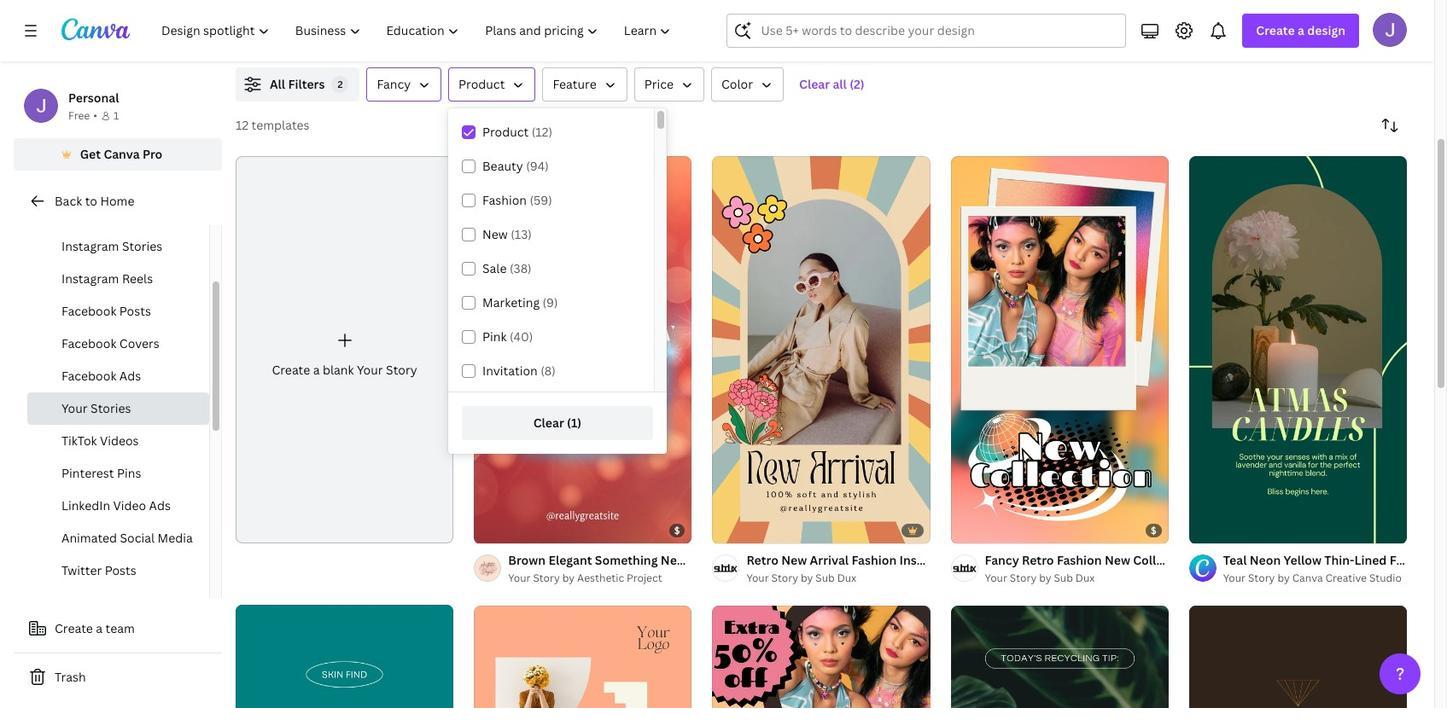 Task type: vqa. For each thing, say whether or not it's contained in the screenshot.


Task type: describe. For each thing, give the bounding box(es) containing it.
animated social media link
[[27, 522, 209, 555]]

your stories
[[61, 400, 131, 417]]

linkedin
[[61, 498, 110, 514]]

create a blank your story element
[[236, 156, 453, 544]]

back to home
[[55, 193, 134, 209]]

ads inside "link"
[[149, 498, 171, 514]]

fancy retro fashion sale instagram story image
[[712, 606, 930, 709]]

retro inside retro new arrival fashion instagram story your story by sub dux
[[746, 552, 779, 568]]

trash
[[55, 669, 86, 686]]

(38)
[[510, 260, 532, 277]]

arrival
[[810, 552, 849, 568]]

0 horizontal spatial fashion
[[482, 192, 527, 208]]

clear all (2)
[[799, 76, 865, 92]]

new inside retro new arrival fashion instagram story your story by sub dux
[[781, 552, 807, 568]]

product for product
[[459, 76, 505, 92]]

create a blank your story link
[[236, 156, 453, 544]]

get
[[80, 146, 101, 162]]

retro new arrival fashion instagram story image
[[712, 156, 930, 544]]

templates
[[251, 117, 310, 133]]

twitter posts
[[61, 563, 136, 579]]

your story by sub dux link for arrival
[[746, 570, 930, 587]]

green cream black photocentric natural clean beauty personal faves sustainable beauty your story image
[[951, 606, 1169, 709]]

create a blank your story
[[272, 362, 417, 378]]

marketing (9)
[[482, 295, 558, 311]]

by inside the fancy retro fashion new collection instagram story your story by sub dux
[[1039, 571, 1051, 585]]

(8)
[[541, 363, 556, 379]]

home
[[100, 193, 134, 209]]

video
[[113, 498, 146, 514]]

create a team button
[[14, 612, 222, 646]]

back
[[55, 193, 82, 209]]

pinterest
[[61, 465, 114, 481]]

•
[[93, 108, 97, 123]]

beauty (94)
[[482, 158, 549, 174]]

feature button
[[542, 67, 627, 102]]

1 vertical spatial canva
[[1292, 571, 1323, 585]]

by inside brown elegant something new is coming instagram story your story by aesthetic project
[[562, 571, 575, 585]]

covers
[[119, 336, 159, 352]]

a for team
[[96, 621, 103, 637]]

posts for twitter posts
[[105, 563, 136, 579]]

clear (1)
[[533, 415, 582, 431]]

(1)
[[567, 415, 582, 431]]

(40)
[[510, 329, 533, 345]]

(13)
[[511, 226, 532, 242]]

new left (13)
[[482, 226, 508, 242]]

collection
[[1133, 552, 1193, 568]]

pro
[[143, 146, 162, 162]]

personal
[[68, 90, 119, 106]]

studio
[[1369, 571, 1402, 585]]

facebook covers link
[[27, 328, 209, 360]]

price button
[[634, 67, 704, 102]]

facebook ads link
[[27, 360, 209, 393]]

new inside the fancy retro fashion new collection instagram story your story by sub dux
[[1105, 552, 1130, 568]]

facebook for facebook ads
[[61, 368, 116, 384]]

top level navigation element
[[150, 14, 686, 48]]

retro inside the fancy retro fashion new collection instagram story your story by sub dux
[[1022, 552, 1054, 568]]

product for product (12)
[[482, 124, 529, 140]]

instagram inside the fancy retro fashion new collection instagram story your story by sub dux
[[1196, 552, 1254, 568]]

your story by canva creative studio link
[[1223, 570, 1407, 587]]

12
[[236, 117, 249, 133]]

12 templates
[[236, 117, 310, 133]]

something
[[595, 552, 658, 568]]

instagram inside instagram stories link
[[61, 238, 119, 254]]

stories for instagram stories
[[122, 238, 162, 254]]

Search search field
[[761, 15, 1115, 47]]

pins
[[117, 465, 141, 481]]

retro new arrival fashion instagram story link
[[746, 551, 992, 570]]

(94)
[[526, 158, 549, 174]]

4 by from the left
[[1277, 571, 1290, 585]]

sale
[[482, 260, 507, 277]]

beauty
[[482, 158, 523, 174]]

sale (38)
[[482, 260, 532, 277]]

coming
[[702, 552, 746, 568]]

teal neon yellow thin-lined frames & bright type self-care products self care your story image
[[1189, 156, 1407, 544]]

sub inside retro new arrival fashion instagram story your story by sub dux
[[816, 571, 835, 585]]

your inside brown elegant something new is coming instagram story your story by aesthetic project
[[508, 571, 531, 585]]

facebook covers
[[61, 336, 159, 352]]

invitation (8)
[[482, 363, 556, 379]]

stories for your stories
[[91, 400, 131, 417]]

canva inside button
[[104, 146, 140, 162]]

fashion (59)
[[482, 192, 552, 208]]

instagram posts link
[[27, 198, 209, 230]]

all filters
[[270, 76, 325, 92]]

(59)
[[530, 192, 552, 208]]

twitter
[[61, 563, 102, 579]]

instagram reels link
[[27, 263, 209, 295]]

fancy for fancy
[[377, 76, 411, 92]]

instagram inside retro new arrival fashion instagram story your story by sub dux
[[899, 552, 958, 568]]

instagram stories
[[61, 238, 162, 254]]

story inside 'link'
[[386, 362, 417, 378]]

fashion inside retro new arrival fashion instagram story your story by sub dux
[[852, 552, 897, 568]]

animated
[[61, 530, 117, 546]]

fashion inside the fancy retro fashion new collection instagram story your story by sub dux
[[1057, 552, 1102, 568]]

invitation
[[482, 363, 538, 379]]

(12)
[[532, 124, 552, 140]]

dux inside retro new arrival fashion instagram story your story by sub dux
[[837, 571, 856, 585]]

reels
[[122, 271, 153, 287]]

retro new arrival fashion instagram story your story by sub dux
[[746, 552, 992, 585]]

design
[[1307, 22, 1345, 38]]

creative
[[1325, 571, 1367, 585]]

your inside the fancy retro fashion new collection instagram story your story by sub dux
[[985, 571, 1007, 585]]

social
[[120, 530, 155, 546]]

Sort by button
[[1373, 108, 1407, 143]]

posts for facebook posts
[[119, 303, 151, 319]]

jacob simon image
[[1373, 13, 1407, 47]]

fancy retro fashion new collection instagram story your story by sub dux
[[985, 552, 1289, 585]]



Task type: locate. For each thing, give the bounding box(es) containing it.
0 vertical spatial a
[[1298, 22, 1304, 38]]

your story by aesthetic project link
[[508, 570, 692, 587]]

product
[[459, 76, 505, 92], [482, 124, 529, 140]]

1 sub from the left
[[816, 571, 835, 585]]

stories
[[122, 238, 162, 254], [91, 400, 131, 417]]

facebook posts
[[61, 303, 151, 319]]

0 horizontal spatial clear
[[533, 415, 564, 431]]

$
[[674, 524, 680, 537], [1151, 524, 1157, 537]]

2 retro from the left
[[1022, 552, 1054, 568]]

posts
[[122, 206, 154, 222], [119, 303, 151, 319], [105, 563, 136, 579]]

sub inside the fancy retro fashion new collection instagram story your story by sub dux
[[1054, 571, 1073, 585]]

a inside create a design dropdown button
[[1298, 22, 1304, 38]]

0 horizontal spatial a
[[96, 621, 103, 637]]

1 horizontal spatial fashion
[[852, 552, 897, 568]]

brown elegant something new is coming instagram story your story by aesthetic project
[[508, 552, 842, 585]]

0 horizontal spatial dux
[[837, 571, 856, 585]]

$ up brown elegant something new is coming instagram story 'link'
[[674, 524, 680, 537]]

pink
[[482, 329, 507, 345]]

a left design
[[1298, 22, 1304, 38]]

create a design button
[[1242, 14, 1359, 48]]

0 vertical spatial canva
[[104, 146, 140, 162]]

a inside create a blank your story element
[[313, 362, 320, 378]]

facebook up "facebook ads"
[[61, 336, 116, 352]]

stories inside instagram stories link
[[122, 238, 162, 254]]

instagram stories link
[[27, 230, 209, 263]]

sub
[[816, 571, 835, 585], [1054, 571, 1073, 585]]

2 dux from the left
[[1076, 571, 1095, 585]]

your inside 'link'
[[357, 362, 383, 378]]

feature
[[553, 76, 597, 92]]

create inside 'link'
[[272, 362, 310, 378]]

elegant
[[548, 552, 592, 568]]

twitter posts link
[[27, 555, 209, 587]]

tiktok videos link
[[27, 425, 209, 458]]

facebook ads
[[61, 368, 141, 384]]

0 vertical spatial ads
[[119, 368, 141, 384]]

1 vertical spatial create
[[272, 362, 310, 378]]

is
[[689, 552, 699, 568]]

back to home link
[[14, 184, 222, 219]]

fashion left collection
[[1057, 552, 1102, 568]]

2 sub from the left
[[1054, 571, 1073, 585]]

0 vertical spatial posts
[[122, 206, 154, 222]]

team
[[105, 621, 135, 637]]

stories up reels
[[122, 238, 162, 254]]

ads right video
[[149, 498, 171, 514]]

filters
[[288, 76, 325, 92]]

clear (1) button
[[462, 406, 653, 441]]

a
[[1298, 22, 1304, 38], [313, 362, 320, 378], [96, 621, 103, 637]]

create for create a blank your story
[[272, 362, 310, 378]]

by down elegant on the left
[[562, 571, 575, 585]]

2 vertical spatial posts
[[105, 563, 136, 579]]

2 horizontal spatial create
[[1256, 22, 1295, 38]]

new left arrival
[[781, 552, 807, 568]]

brown elegant something new is coming instagram story image
[[474, 156, 692, 544]]

tiktok
[[61, 433, 97, 449]]

brown
[[508, 552, 546, 568]]

new inside brown elegant something new is coming instagram story your story by aesthetic project
[[661, 552, 686, 568]]

fashion down beauty
[[482, 192, 527, 208]]

fancy for fancy retro fashion new collection instagram story your story by sub dux
[[985, 552, 1019, 568]]

0 vertical spatial fancy
[[377, 76, 411, 92]]

0 horizontal spatial ads
[[119, 368, 141, 384]]

0 horizontal spatial sub
[[816, 571, 835, 585]]

0 vertical spatial facebook
[[61, 303, 116, 319]]

peach minimalist geometric fashion your story image
[[474, 606, 692, 709]]

ads
[[119, 368, 141, 384], [149, 498, 171, 514]]

0 vertical spatial clear
[[799, 76, 830, 92]]

canva left pro
[[104, 146, 140, 162]]

1 vertical spatial product
[[482, 124, 529, 140]]

animated social media
[[61, 530, 193, 546]]

free
[[68, 108, 90, 123]]

0 horizontal spatial create
[[55, 621, 93, 637]]

your story by sub dux link for fashion
[[985, 570, 1169, 587]]

trash link
[[14, 661, 222, 695]]

1 vertical spatial stories
[[91, 400, 131, 417]]

1 vertical spatial facebook
[[61, 336, 116, 352]]

all
[[270, 76, 285, 92]]

to
[[85, 193, 97, 209]]

1 vertical spatial clear
[[533, 415, 564, 431]]

$ for collection
[[1151, 524, 1157, 537]]

create left blank
[[272, 362, 310, 378]]

story
[[386, 362, 417, 378], [810, 552, 842, 568], [961, 552, 992, 568], [1257, 552, 1289, 568], [533, 571, 560, 585], [771, 571, 798, 585], [1010, 571, 1037, 585], [1248, 571, 1275, 585]]

product up beauty
[[482, 124, 529, 140]]

1 horizontal spatial your story by sub dux link
[[985, 570, 1169, 587]]

stories down facebook ads link
[[91, 400, 131, 417]]

posts down reels
[[119, 303, 151, 319]]

fancy
[[377, 76, 411, 92], [985, 552, 1019, 568]]

brown elegant something new is coming instagram story link
[[508, 551, 842, 570]]

2 vertical spatial a
[[96, 621, 103, 637]]

1 vertical spatial fancy
[[985, 552, 1019, 568]]

linkedin video ads link
[[27, 490, 209, 522]]

dux down the fancy retro fashion new collection instagram story link
[[1076, 571, 1095, 585]]

ads down covers
[[119, 368, 141, 384]]

a for blank
[[313, 362, 320, 378]]

fancy retro fashion new collection instagram story link
[[985, 551, 1289, 570]]

dux
[[837, 571, 856, 585], [1076, 571, 1095, 585]]

by up green cream black photocentric natural clean beauty personal faves sustainable beauty your story
[[1039, 571, 1051, 585]]

free •
[[68, 108, 97, 123]]

your story by sub dux link
[[746, 570, 930, 587], [985, 570, 1169, 587]]

facebook
[[61, 303, 116, 319], [61, 336, 116, 352], [61, 368, 116, 384]]

1 horizontal spatial $
[[1151, 524, 1157, 537]]

blank
[[323, 362, 354, 378]]

clear inside button
[[533, 415, 564, 431]]

posts for instagram posts
[[122, 206, 154, 222]]

by down arrival
[[801, 571, 813, 585]]

create inside dropdown button
[[1256, 22, 1295, 38]]

by left creative
[[1277, 571, 1290, 585]]

create for create a design
[[1256, 22, 1295, 38]]

0 horizontal spatial retro
[[746, 552, 779, 568]]

(9)
[[543, 295, 558, 311]]

product inside button
[[459, 76, 505, 92]]

color button
[[711, 67, 784, 102]]

create a design
[[1256, 22, 1345, 38]]

1 retro from the left
[[746, 552, 779, 568]]

your story by sub dux link up green cream black photocentric natural clean beauty personal faves sustainable beauty your story
[[985, 570, 1169, 587]]

0 vertical spatial stories
[[122, 238, 162, 254]]

retro
[[746, 552, 779, 568], [1022, 552, 1054, 568]]

posts up instagram stories link
[[122, 206, 154, 222]]

0 horizontal spatial $
[[674, 524, 680, 537]]

get canva pro
[[80, 146, 162, 162]]

1 vertical spatial ads
[[149, 498, 171, 514]]

clear all (2) button
[[791, 67, 873, 102]]

$ up collection
[[1151, 524, 1157, 537]]

instagram posts
[[61, 206, 154, 222]]

a inside create a team button
[[96, 621, 103, 637]]

2 facebook from the top
[[61, 336, 116, 352]]

posts down animated social media link
[[105, 563, 136, 579]]

create left design
[[1256, 22, 1295, 38]]

by inside retro new arrival fashion instagram story your story by sub dux
[[801, 571, 813, 585]]

2 horizontal spatial a
[[1298, 22, 1304, 38]]

sub down the fancy retro fashion new collection instagram story link
[[1054, 571, 1073, 585]]

1 by from the left
[[562, 571, 575, 585]]

1 vertical spatial posts
[[119, 303, 151, 319]]

facebook up the your stories
[[61, 368, 116, 384]]

sub down arrival
[[816, 571, 835, 585]]

clear left all
[[799, 76, 830, 92]]

clear for clear (1)
[[533, 415, 564, 431]]

0 horizontal spatial your story by sub dux link
[[746, 570, 930, 587]]

1 $ from the left
[[674, 524, 680, 537]]

fancy inside the fancy retro fashion new collection instagram story your story by sub dux
[[985, 552, 1019, 568]]

1
[[113, 108, 119, 123]]

1 horizontal spatial fancy
[[985, 552, 1019, 568]]

3 facebook from the top
[[61, 368, 116, 384]]

1 dux from the left
[[837, 571, 856, 585]]

create
[[1256, 22, 1295, 38], [272, 362, 310, 378], [55, 621, 93, 637]]

1 horizontal spatial retro
[[1022, 552, 1054, 568]]

instagram inside brown elegant something new is coming instagram story your story by aesthetic project
[[749, 552, 807, 568]]

new left is
[[661, 552, 686, 568]]

1 horizontal spatial dux
[[1076, 571, 1095, 585]]

product button
[[448, 67, 536, 102]]

2 horizontal spatial fashion
[[1057, 552, 1102, 568]]

your story by sub dux link down arrival
[[746, 570, 930, 587]]

0 vertical spatial create
[[1256, 22, 1295, 38]]

canva left creative
[[1292, 571, 1323, 585]]

None search field
[[727, 14, 1126, 48]]

fancy retro fashion new collection instagram story image
[[951, 156, 1169, 544]]

pinterest pins link
[[27, 458, 209, 490]]

fashion right arrival
[[852, 552, 897, 568]]

product up product (12)
[[459, 76, 505, 92]]

0 horizontal spatial fancy
[[377, 76, 411, 92]]

facebook for facebook covers
[[61, 336, 116, 352]]

1 horizontal spatial canva
[[1292, 571, 1323, 585]]

instagram inside instagram reels link
[[61, 271, 119, 287]]

1 horizontal spatial clear
[[799, 76, 830, 92]]

3 by from the left
[[1039, 571, 1051, 585]]

2 vertical spatial create
[[55, 621, 93, 637]]

facebook for facebook posts
[[61, 303, 116, 319]]

get canva pro button
[[14, 138, 222, 171]]

clear for clear all (2)
[[799, 76, 830, 92]]

1 horizontal spatial ads
[[149, 498, 171, 514]]

1 facebook from the top
[[61, 303, 116, 319]]

$ for is
[[674, 524, 680, 537]]

product (12)
[[482, 124, 552, 140]]

pink (40)
[[482, 329, 533, 345]]

facebook down instagram reels
[[61, 303, 116, 319]]

(2)
[[850, 76, 865, 92]]

2 filter options selected element
[[332, 76, 349, 93]]

new (13)
[[482, 226, 532, 242]]

your inside retro new arrival fashion instagram story your story by sub dux
[[746, 571, 769, 585]]

a for design
[[1298, 22, 1304, 38]]

media
[[158, 530, 193, 546]]

create inside button
[[55, 621, 93, 637]]

new
[[482, 226, 508, 242], [661, 552, 686, 568], [781, 552, 807, 568], [1105, 552, 1130, 568]]

2 vertical spatial facebook
[[61, 368, 116, 384]]

project
[[627, 571, 662, 585]]

a left team
[[96, 621, 103, 637]]

create for create a team
[[55, 621, 93, 637]]

price
[[644, 76, 674, 92]]

fancy button
[[367, 67, 441, 102]]

1 vertical spatial a
[[313, 362, 320, 378]]

1 horizontal spatial sub
[[1054, 571, 1073, 585]]

videos
[[100, 433, 139, 449]]

all
[[833, 76, 847, 92]]

2
[[338, 78, 343, 90]]

1 horizontal spatial create
[[272, 362, 310, 378]]

0 horizontal spatial canva
[[104, 146, 140, 162]]

0 vertical spatial product
[[459, 76, 505, 92]]

2 $ from the left
[[1151, 524, 1157, 537]]

clear left (1)
[[533, 415, 564, 431]]

tiktok videos
[[61, 433, 139, 449]]

dux down arrival
[[837, 571, 856, 585]]

create left team
[[55, 621, 93, 637]]

clear inside button
[[799, 76, 830, 92]]

new left collection
[[1105, 552, 1130, 568]]

1 horizontal spatial a
[[313, 362, 320, 378]]

instagram inside "instagram posts" link
[[61, 206, 119, 222]]

1 your story by sub dux link from the left
[[746, 570, 930, 587]]

clear
[[799, 76, 830, 92], [533, 415, 564, 431]]

2 your story by sub dux link from the left
[[985, 570, 1169, 587]]

2 by from the left
[[801, 571, 813, 585]]

dux inside the fancy retro fashion new collection instagram story your story by sub dux
[[1076, 571, 1095, 585]]

fancy inside button
[[377, 76, 411, 92]]

marketing
[[482, 295, 540, 311]]

your story by canva creative studio
[[1223, 571, 1402, 585]]

a left blank
[[313, 362, 320, 378]]



